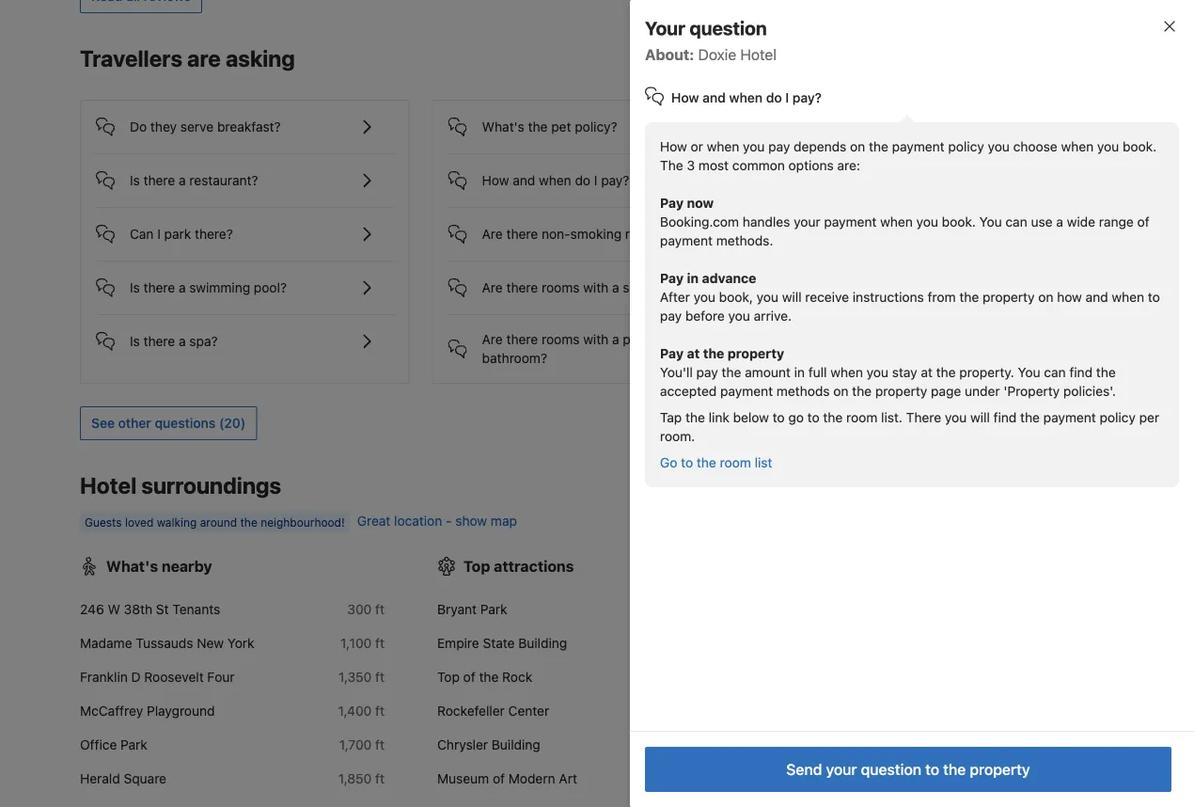 Task type: describe. For each thing, give the bounding box(es) containing it.
have
[[836, 286, 864, 302]]

a left spa?
[[179, 333, 186, 349]]

hotel surroundings
[[80, 472, 281, 498]]

rooms for sea
[[542, 280, 580, 295]]

surroundings
[[141, 472, 281, 498]]

art
[[559, 771, 578, 786]]

0 vertical spatial how
[[672, 90, 699, 105]]

there for are there rooms with a private bathroom?
[[507, 331, 538, 347]]

0 vertical spatial questions
[[1027, 286, 1087, 302]]

herald square
[[80, 771, 167, 786]]

(20)
[[219, 415, 246, 431]]

tenants
[[173, 601, 220, 617]]

ft for 1,700 ft
[[375, 737, 385, 752]]

wide
[[1067, 214, 1096, 230]]

list
[[755, 455, 773, 470]]

amount
[[745, 364, 791, 380]]

under
[[965, 383, 1000, 399]]

is there a swimming pool? button
[[96, 261, 394, 299]]

advance
[[702, 270, 757, 286]]

how inside how or when you pay depends on the payment policy you choose when you book. the 3 most common options are:
[[660, 139, 687, 154]]

ft for 300 ft
[[375, 601, 385, 617]]

payment inside pay at the property you'll pay the amount in full when you stay at the property. you can find the accepted payment methods on the property page under 'property policies'.
[[721, 383, 773, 399]]

question for send your question to the property
[[861, 761, 922, 778]]

property inside pay in advance after you book, you will receive instructions from the property on how and when to pay before you arrive.
[[983, 289, 1035, 305]]

are there rooms with a sea view?
[[482, 280, 682, 295]]

when inside pay in advance after you book, you will receive instructions from the property on how and when to pay before you arrive.
[[1112, 289, 1145, 305]]

when right 'choose'
[[1062, 139, 1094, 154]]

pay now booking.com handles your payment when you book. you can use a wide range of payment methods.
[[660, 195, 1154, 248]]

attractions
[[494, 557, 574, 575]]

pay for pay in advance after you book, you will receive instructions from the property on how and when to pay before you arrive.
[[660, 270, 684, 286]]

answer
[[931, 286, 974, 302]]

and inside pay in advance after you book, you will receive instructions from the property on how and when to pay before you arrive.
[[1086, 289, 1109, 305]]

restaurant?
[[189, 172, 258, 188]]

nearby
[[162, 557, 212, 575]]

300 ft
[[347, 601, 385, 617]]

when down the doxie
[[729, 90, 763, 105]]

accepted
[[660, 383, 717, 399]]

see other questions (20)
[[91, 415, 246, 431]]

what's the pet policy?
[[482, 119, 618, 134]]

payment inside how or when you pay depends on the payment policy you choose when you book. the 3 most common options are:
[[892, 139, 945, 154]]

after
[[660, 289, 690, 305]]

a right ask
[[931, 237, 938, 253]]

hotel inside 'your question about: doxie hotel'
[[741, 46, 777, 63]]

most inside how or when you pay depends on the payment policy you choose when you book. the 3 most common options are:
[[699, 158, 729, 173]]

a inside button
[[179, 172, 186, 188]]

1,400 ft
[[338, 703, 385, 718]]

page
[[931, 383, 962, 399]]

ft for 1,100 ft
[[375, 635, 385, 651]]

38th
[[124, 601, 153, 617]]

ft for 1,400 ft
[[375, 703, 385, 718]]

are for are there non-smoking rooms?
[[482, 226, 503, 242]]

pay? inside your question 'dialog'
[[793, 90, 822, 105]]

your inside button
[[826, 761, 857, 778]]

private
[[623, 331, 665, 347]]

herald
[[80, 771, 120, 786]]

ft for 1,650 ft
[[1090, 722, 1100, 737]]

ft for 1,350 ft
[[375, 669, 385, 685]]

there for are there non-smoking rooms?
[[507, 226, 538, 242]]

per
[[1140, 410, 1160, 425]]

what's for what's the pet policy?
[[482, 119, 525, 134]]

museum
[[437, 771, 489, 786]]

on inside pay at the property you'll pay the amount in full when you stay at the property. you can find the accepted payment methods on the property page under 'property policies'.
[[834, 383, 849, 399]]

d
[[131, 669, 141, 685]]

top for top attractions
[[464, 557, 490, 575]]

in inside pay in advance after you book, you will receive instructions from the property on how and when to pay before you arrive.
[[687, 270, 699, 286]]

closest
[[821, 787, 876, 805]]

do inside button
[[575, 172, 591, 188]]

to inside pay in advance after you book, you will receive instructions from the property on how and when to pay before you arrive.
[[1148, 289, 1161, 305]]

you inside pay at the property you'll pay the amount in full when you stay at the property. you can find the accepted payment methods on the property page under 'property policies'.
[[1018, 364, 1041, 380]]

when inside pay now booking.com handles your payment when you book. you can use a wide range of payment methods.
[[881, 214, 913, 230]]

park for bryant park
[[480, 601, 507, 617]]

in inside pay at the property you'll pay the amount in full when you stay at the property. you can find the accepted payment methods on the property page under 'property policies'.
[[795, 364, 805, 380]]

breakfast?
[[217, 119, 281, 134]]

go to the room list
[[660, 455, 773, 470]]

1,100 ft
[[341, 635, 385, 651]]

pet
[[551, 119, 571, 134]]

four
[[207, 669, 235, 685]]

there for are there rooms with a sea view?
[[507, 280, 538, 295]]

can inside pay at the property you'll pay the amount in full when you stay at the property. you can find the accepted payment methods on the property page under 'property policies'.
[[1044, 364, 1066, 380]]

are for are there rooms with a private bathroom?
[[482, 331, 503, 347]]

there for is there a restaurant?
[[143, 172, 175, 188]]

range
[[1099, 214, 1134, 230]]

instant
[[886, 286, 927, 302]]

franklin
[[80, 669, 128, 685]]

you down book,
[[729, 308, 751, 324]]

is for is there a swimming pool?
[[130, 280, 140, 295]]

1,650 ft
[[1053, 722, 1100, 737]]

question for ask a question
[[941, 237, 995, 253]]

1 vertical spatial new
[[837, 722, 864, 737]]

below
[[733, 410, 769, 425]]

you up "before"
[[694, 289, 716, 305]]

1 vertical spatial york
[[868, 722, 895, 737]]

is there a spa?
[[130, 333, 218, 349]]

policy inside tap the link below to go to the room list. there you will find the payment policy per room.
[[1100, 410, 1136, 425]]

1,700 ft
[[339, 737, 385, 752]]

property down the stay
[[876, 383, 928, 399]]

top of the rock
[[437, 669, 533, 685]]

the
[[660, 158, 684, 173]]

see for see other questions (20)
[[91, 415, 115, 431]]

when inside pay at the property you'll pay the amount in full when you stay at the property. you can find the accepted payment methods on the property page under 'property policies'.
[[831, 364, 863, 380]]

policies'.
[[1064, 383, 1116, 399]]

office park
[[80, 737, 147, 752]]

you right 'choose'
[[1098, 139, 1120, 154]]

are there rooms with a private bathroom? button
[[448, 315, 746, 368]]

with for sea
[[583, 280, 609, 295]]

the inside button
[[528, 119, 548, 134]]

you up arrive.
[[757, 289, 779, 305]]

playground
[[147, 703, 215, 718]]

your question dialog
[[600, 0, 1195, 807]]

1,400
[[338, 703, 372, 718]]

questions inside button
[[155, 415, 216, 431]]

ft for 1,850 ft
[[375, 771, 385, 786]]

are there rooms with a sea view? button
[[448, 261, 746, 299]]

spa?
[[189, 333, 218, 349]]

travellers
[[80, 45, 182, 71]]

before
[[686, 308, 725, 324]]

list.
[[882, 410, 903, 425]]

ask a question
[[904, 237, 995, 253]]

0 vertical spatial and
[[703, 90, 726, 105]]

pay inside pay in advance after you book, you will receive instructions from the property on how and when to pay before you arrive.
[[660, 308, 682, 324]]

booking.com
[[660, 214, 739, 230]]

empire
[[437, 635, 479, 651]]

0 vertical spatial york
[[227, 635, 254, 651]]

common
[[733, 158, 785, 173]]

are there non-smoking rooms?
[[482, 226, 670, 242]]

doxie
[[698, 46, 737, 63]]

what's for what's nearby
[[106, 557, 158, 575]]

there
[[906, 410, 942, 425]]

your question about: doxie hotel
[[645, 17, 777, 63]]

a inside are there rooms with a private bathroom?
[[612, 331, 620, 347]]

you inside tap the link below to go to the room list. there you will find the payment policy per room.
[[945, 410, 967, 425]]

you inside pay now booking.com handles your payment when you book. you can use a wide range of payment methods.
[[980, 214, 1002, 230]]

payment down booking.com
[[660, 233, 713, 248]]

0 horizontal spatial at
[[687, 346, 700, 361]]

empire state building
[[437, 635, 567, 651]]

state
[[483, 635, 515, 651]]

1 vertical spatial at
[[921, 364, 933, 380]]

the inside button
[[697, 455, 717, 470]]

when right or
[[707, 139, 740, 154]]

will inside tap the link below to go to the room list. there you will find the payment policy per room.
[[971, 410, 990, 425]]

room inside button
[[720, 455, 751, 470]]

methods
[[777, 383, 830, 399]]

send
[[787, 761, 823, 778]]

1 horizontal spatial most
[[994, 286, 1024, 302]]

property.
[[960, 364, 1015, 380]]

is there a spa? button
[[96, 315, 394, 353]]

do
[[130, 119, 147, 134]]

center
[[509, 703, 550, 718]]

sea
[[623, 280, 644, 295]]



Task type: locate. For each thing, give the bounding box(es) containing it.
i up are there non-smoking rooms? button
[[594, 172, 598, 188]]

when right the full
[[831, 364, 863, 380]]

of for museum of modern art
[[493, 771, 505, 786]]

you'll
[[660, 364, 693, 380]]

about:
[[645, 46, 695, 63]]

3 are from the top
[[482, 331, 503, 347]]

receive
[[806, 289, 849, 305]]

there inside are there rooms with a sea view? button
[[507, 280, 538, 295]]

question inside button
[[861, 761, 922, 778]]

a left the private
[[612, 331, 620, 347]]

0 horizontal spatial can
[[1006, 214, 1028, 230]]

will up arrive.
[[782, 289, 802, 305]]

can left use
[[1006, 214, 1028, 230]]

1 vertical spatial what's
[[106, 557, 158, 575]]

2 is from the top
[[130, 280, 140, 295]]

1,650
[[1053, 722, 1087, 737]]

you up common
[[743, 139, 765, 154]]

full
[[809, 364, 827, 380]]

a right use
[[1057, 214, 1064, 230]]

book.
[[1123, 139, 1157, 154], [942, 214, 976, 230]]

1 vertical spatial pay
[[660, 270, 684, 286]]

do up common
[[766, 90, 782, 105]]

roosevelt
[[144, 669, 204, 685]]

pay? up are there non-smoking rooms? button
[[601, 172, 630, 188]]

book. inside pay now booking.com handles your payment when you book. you can use a wide range of payment methods.
[[942, 214, 976, 230]]

0 vertical spatial most
[[699, 158, 729, 173]]

2 rooms from the top
[[542, 331, 580, 347]]

is for is there a restaurant?
[[130, 172, 140, 188]]

pay inside pay at the property you'll pay the amount in full when you stay at the property. you can find the accepted payment methods on the property page under 'property policies'.
[[660, 346, 684, 361]]

book. inside how or when you pay depends on the payment policy you choose when you book. the 3 most common options are:
[[1123, 139, 1157, 154]]

1 horizontal spatial your
[[826, 761, 857, 778]]

2 vertical spatial pay
[[660, 346, 684, 361]]

rockefeller center
[[437, 703, 550, 718]]

mccaffrey playground
[[80, 703, 215, 718]]

penn
[[898, 722, 929, 737]]

franklin d roosevelt four
[[80, 669, 235, 685]]

property down station
[[970, 761, 1031, 778]]

2 horizontal spatial question
[[941, 237, 995, 253]]

pay inside pay at the property you'll pay the amount in full when you stay at the property. you can find the accepted payment methods on the property page under 'property policies'.
[[697, 364, 718, 380]]

pay for pay at the property you'll pay the amount in full when you stay at the property. you can find the accepted payment methods on the property page under 'property policies'.
[[660, 346, 684, 361]]

1 horizontal spatial do
[[766, 90, 782, 105]]

rooms inside are there rooms with a private bathroom?
[[542, 331, 580, 347]]

how down what's the pet policy?
[[482, 172, 509, 188]]

you up the 'property
[[1018, 364, 1041, 380]]

how and when do i pay? inside your question 'dialog'
[[672, 90, 822, 105]]

new up four
[[197, 635, 224, 651]]

with left the private
[[583, 331, 609, 347]]

when up ask
[[881, 214, 913, 230]]

the inside how or when you pay depends on the payment policy you choose when you book. the 3 most common options are:
[[869, 139, 889, 154]]

0 horizontal spatial pay
[[660, 308, 682, 324]]

0 vertical spatial hotel
[[741, 46, 777, 63]]

and down what's the pet policy?
[[513, 172, 535, 188]]

1 is from the top
[[130, 172, 140, 188]]

0 vertical spatial policy
[[949, 139, 985, 154]]

of right range
[[1138, 214, 1150, 230]]

1 vertical spatial pay
[[660, 308, 682, 324]]

2 vertical spatial pay
[[697, 364, 718, 380]]

an
[[868, 286, 883, 302]]

0 vertical spatial are
[[482, 226, 503, 242]]

find inside pay at the property you'll pay the amount in full when you stay at the property. you can find the accepted payment methods on the property page under 'property policies'.
[[1070, 364, 1093, 380]]

0 horizontal spatial how and when do i pay?
[[482, 172, 630, 188]]

you up ask a question
[[980, 214, 1002, 230]]

with
[[583, 280, 609, 295], [583, 331, 609, 347]]

new right train
[[837, 722, 864, 737]]

are there non-smoking rooms? button
[[448, 208, 746, 245]]

is left spa?
[[130, 333, 140, 349]]

your
[[794, 214, 821, 230], [826, 761, 857, 778]]

0 horizontal spatial hotel
[[80, 472, 137, 498]]

0 horizontal spatial pay?
[[601, 172, 630, 188]]

pay up you'll
[[660, 346, 684, 361]]

hotel right the doxie
[[741, 46, 777, 63]]

2 pay from the top
[[660, 270, 684, 286]]

1 horizontal spatial questions
[[1027, 286, 1087, 302]]

0 vertical spatial how and when do i pay?
[[672, 90, 822, 105]]

most
[[699, 158, 729, 173], [994, 286, 1024, 302]]

1 vertical spatial i
[[594, 172, 598, 188]]

2 horizontal spatial on
[[1039, 289, 1054, 305]]

1 vertical spatial questions
[[155, 415, 216, 431]]

i inside 'dialog'
[[786, 90, 789, 105]]

or
[[691, 139, 703, 154]]

there inside is there a spa? button
[[143, 333, 175, 349]]

a left swimming
[[179, 280, 186, 295]]

on right methods
[[834, 383, 849, 399]]

in
[[687, 270, 699, 286], [795, 364, 805, 380]]

1,850
[[339, 771, 372, 786]]

ft right 1,850
[[375, 771, 385, 786]]

1 horizontal spatial top
[[464, 557, 490, 575]]

property inside button
[[970, 761, 1031, 778]]

go
[[789, 410, 804, 425]]

how and when do i pay? down the doxie
[[672, 90, 822, 105]]

how
[[1057, 289, 1083, 305]]

1 horizontal spatial policy
[[1100, 410, 1136, 425]]

pay up after
[[660, 270, 684, 286]]

other
[[118, 415, 151, 431]]

1 vertical spatial rooms
[[542, 331, 580, 347]]

1 vertical spatial on
[[1039, 289, 1054, 305]]

payment up below
[[721, 383, 773, 399]]

is there a restaurant? button
[[96, 154, 394, 192]]

ft right 1,350
[[375, 669, 385, 685]]

0 horizontal spatial book.
[[942, 214, 976, 230]]

1 horizontal spatial pay?
[[793, 90, 822, 105]]

top
[[464, 557, 490, 575], [437, 669, 460, 685]]

there for is there a spa?
[[143, 333, 175, 349]]

rooms up bathroom?
[[542, 331, 580, 347]]

pay up common
[[769, 139, 790, 154]]

3 pay from the top
[[660, 346, 684, 361]]

0 horizontal spatial find
[[994, 410, 1017, 425]]

how and when do i pay? up non-
[[482, 172, 630, 188]]

1 horizontal spatial will
[[971, 410, 990, 425]]

swimming
[[189, 280, 250, 295]]

0 horizontal spatial do
[[575, 172, 591, 188]]

2 vertical spatial and
[[1086, 289, 1109, 305]]

rockefeller
[[437, 703, 505, 718]]

0 vertical spatial can
[[1006, 214, 1028, 230]]

1 vertical spatial your
[[826, 761, 857, 778]]

to inside button
[[926, 761, 940, 778]]

new york penn station
[[837, 722, 975, 737]]

2 horizontal spatial i
[[786, 90, 789, 105]]

1 vertical spatial question
[[941, 237, 995, 253]]

w
[[108, 601, 120, 617]]

1 horizontal spatial you
[[1018, 364, 1041, 380]]

see for see availability
[[1011, 479, 1034, 495]]

i inside button
[[157, 226, 161, 242]]

top down empire
[[437, 669, 460, 685]]

how inside button
[[482, 172, 509, 188]]

2 horizontal spatial and
[[1086, 289, 1109, 305]]

1 pay from the top
[[660, 195, 684, 211]]

your up closest
[[826, 761, 857, 778]]

museum of modern art
[[437, 771, 578, 786]]

do
[[766, 90, 782, 105], [575, 172, 591, 188]]

3 is from the top
[[130, 333, 140, 349]]

at right the stay
[[921, 364, 933, 380]]

0 horizontal spatial on
[[834, 383, 849, 399]]

rooms for private
[[542, 331, 580, 347]]

chrysler building
[[437, 737, 541, 752]]

pay inside pay now booking.com handles your payment when you book. you can use a wide range of payment methods.
[[660, 195, 684, 211]]

policy?
[[575, 119, 618, 134]]

what's left pet
[[482, 119, 525, 134]]

asking
[[226, 45, 295, 71]]

question up the doxie
[[690, 17, 767, 39]]

1 are from the top
[[482, 226, 503, 242]]

park
[[480, 601, 507, 617], [120, 737, 147, 752]]

246
[[80, 601, 104, 617]]

with inside are there rooms with a private bathroom?
[[583, 331, 609, 347]]

there
[[143, 172, 175, 188], [507, 226, 538, 242], [143, 280, 175, 295], [507, 280, 538, 295], [507, 331, 538, 347], [143, 333, 175, 349]]

1 horizontal spatial york
[[868, 722, 895, 737]]

questions down use
[[1027, 286, 1087, 302]]

in up after
[[687, 270, 699, 286]]

are for are there rooms with a sea view?
[[482, 280, 503, 295]]

1 horizontal spatial on
[[850, 139, 866, 154]]

1 vertical spatial in
[[795, 364, 805, 380]]

on inside how or when you pay depends on the payment policy you choose when you book. the 3 most common options are:
[[850, 139, 866, 154]]

is down the do
[[130, 172, 140, 188]]

0 horizontal spatial york
[[227, 635, 254, 651]]

of inside pay now booking.com handles your payment when you book. you can use a wide range of payment methods.
[[1138, 214, 1150, 230]]

1 vertical spatial is
[[130, 280, 140, 295]]

0 horizontal spatial you
[[980, 214, 1002, 230]]

your inside pay now booking.com handles your payment when you book. you can use a wide range of payment methods.
[[794, 214, 821, 230]]

link
[[709, 410, 730, 425]]

modern
[[509, 771, 556, 786]]

1 horizontal spatial in
[[795, 364, 805, 380]]

question up closest airports
[[861, 761, 922, 778]]

1 horizontal spatial i
[[594, 172, 598, 188]]

of up the rockefeller
[[463, 669, 476, 685]]

what's nearby
[[106, 557, 212, 575]]

1 vertical spatial building
[[492, 737, 541, 752]]

how up the
[[660, 139, 687, 154]]

you up ask
[[917, 214, 939, 230]]

pay for pay now booking.com handles your payment when you book. you can use a wide range of payment methods.
[[660, 195, 684, 211]]

hotel down other
[[80, 472, 137, 498]]

0 vertical spatial of
[[1138, 214, 1150, 230]]

you inside pay at the property you'll pay the amount in full when you stay at the property. you can find the accepted payment methods on the property page under 'property policies'.
[[867, 364, 889, 380]]

pay left now
[[660, 195, 684, 211]]

1 horizontal spatial park
[[480, 601, 507, 617]]

rooms
[[542, 280, 580, 295], [542, 331, 580, 347]]

building up museum of modern art
[[492, 737, 541, 752]]

is there a restaurant?
[[130, 172, 258, 188]]

1 horizontal spatial pay
[[697, 364, 718, 380]]

2 horizontal spatial pay
[[769, 139, 790, 154]]

of left the 'modern'
[[493, 771, 505, 786]]

pay in advance after you book, you will receive instructions from the property on how and when to pay before you arrive.
[[660, 270, 1164, 324]]

availability
[[1038, 479, 1103, 495]]

on left "how"
[[1039, 289, 1054, 305]]

0 horizontal spatial park
[[120, 737, 147, 752]]

0 vertical spatial see
[[91, 415, 115, 431]]

1 vertical spatial policy
[[1100, 410, 1136, 425]]

2 vertical spatial question
[[861, 761, 922, 778]]

what's
[[482, 119, 525, 134], [106, 557, 158, 575]]

in left the full
[[795, 364, 805, 380]]

payment down policies'.
[[1044, 410, 1097, 425]]

room.
[[660, 428, 695, 444]]

you
[[743, 139, 765, 154], [988, 139, 1010, 154], [1098, 139, 1120, 154], [917, 214, 939, 230], [694, 289, 716, 305], [757, 289, 779, 305], [729, 308, 751, 324], [867, 364, 889, 380], [945, 410, 967, 425]]

0 horizontal spatial most
[[699, 158, 729, 173]]

are
[[482, 226, 503, 242], [482, 280, 503, 295], [482, 331, 503, 347]]

smoking
[[571, 226, 622, 242]]

office
[[80, 737, 117, 752]]

1 horizontal spatial how and when do i pay?
[[672, 90, 822, 105]]

ft right 1,700
[[375, 737, 385, 752]]

are
[[187, 45, 221, 71]]

park up state
[[480, 601, 507, 617]]

1 vertical spatial how and when do i pay?
[[482, 172, 630, 188]]

how and when do i pay? inside button
[[482, 172, 630, 188]]

find inside tap the link below to go to the room list. there you will find the payment policy per room.
[[994, 410, 1017, 425]]

0 vertical spatial will
[[782, 289, 802, 305]]

'property
[[1004, 383, 1060, 399]]

and inside button
[[513, 172, 535, 188]]

a inside pay now booking.com handles your payment when you book. you can use a wide range of payment methods.
[[1057, 214, 1064, 230]]

st
[[156, 601, 169, 617]]

1 vertical spatial and
[[513, 172, 535, 188]]

property up amount
[[728, 346, 785, 361]]

is for is there a spa?
[[130, 333, 140, 349]]

pay? inside button
[[601, 172, 630, 188]]

york up four
[[227, 635, 254, 651]]

with for private
[[583, 331, 609, 347]]

and down the doxie
[[703, 90, 726, 105]]

1 vertical spatial you
[[1018, 364, 1041, 380]]

pay inside how or when you pay depends on the payment policy you choose when you book. the 3 most common options are:
[[769, 139, 790, 154]]

how down about:
[[672, 90, 699, 105]]

payment up pay now booking.com handles your payment when you book. you can use a wide range of payment methods.
[[892, 139, 945, 154]]

0 vertical spatial building
[[519, 635, 567, 651]]

0 vertical spatial park
[[480, 601, 507, 617]]

pool?
[[254, 280, 287, 295]]

0 vertical spatial rooms
[[542, 280, 580, 295]]

go
[[660, 455, 678, 470]]

with left "sea" at the top
[[583, 280, 609, 295]]

0 vertical spatial room
[[847, 410, 878, 425]]

there inside are there non-smoking rooms? button
[[507, 226, 538, 242]]

2 are from the top
[[482, 280, 503, 295]]

1 vertical spatial find
[[994, 410, 1017, 425]]

madame
[[80, 635, 132, 651]]

questions left (20)
[[155, 415, 216, 431]]

you
[[980, 214, 1002, 230], [1018, 364, 1041, 380]]

do up are there non-smoking rooms? button
[[575, 172, 591, 188]]

the inside pay in advance after you book, you will receive instructions from the property on how and when to pay before you arrive.
[[960, 289, 979, 305]]

1 horizontal spatial can
[[1044, 364, 1066, 380]]

1 horizontal spatial question
[[861, 761, 922, 778]]

top for top of the rock
[[437, 669, 460, 685]]

when right "how"
[[1112, 289, 1145, 305]]

0 vertical spatial at
[[687, 346, 700, 361]]

0 horizontal spatial your
[[794, 214, 821, 230]]

book. up ask a question
[[942, 214, 976, 230]]

1 vertical spatial do
[[575, 172, 591, 188]]

will inside pay in advance after you book, you will receive instructions from the property on how and when to pay before you arrive.
[[782, 289, 802, 305]]

the inside button
[[944, 761, 966, 778]]

your right handles
[[794, 214, 821, 230]]

a left 'restaurant?'
[[179, 172, 186, 188]]

at up you'll
[[687, 346, 700, 361]]

0 vertical spatial new
[[197, 635, 224, 651]]

at
[[687, 346, 700, 361], [921, 364, 933, 380]]

york left penn at right
[[868, 722, 895, 737]]

there inside is there a restaurant? button
[[143, 172, 175, 188]]

go to the room list button
[[660, 453, 773, 472]]

what's inside button
[[482, 119, 525, 134]]

arrive.
[[754, 308, 792, 324]]

1 vertical spatial park
[[120, 737, 147, 752]]

you down page
[[945, 410, 967, 425]]

policy left 'choose'
[[949, 139, 985, 154]]

i inside button
[[594, 172, 598, 188]]

0 horizontal spatial will
[[782, 289, 802, 305]]

mi
[[728, 737, 742, 752]]

of
[[1138, 214, 1150, 230], [463, 669, 476, 685], [493, 771, 505, 786]]

on inside pay in advance after you book, you will receive instructions from the property on how and when to pay before you arrive.
[[1039, 289, 1054, 305]]

1 vertical spatial pay?
[[601, 172, 630, 188]]

0 vertical spatial pay
[[660, 195, 684, 211]]

depends
[[794, 139, 847, 154]]

how
[[672, 90, 699, 105], [660, 139, 687, 154], [482, 172, 509, 188]]

0 horizontal spatial of
[[463, 669, 476, 685]]

0 horizontal spatial room
[[720, 455, 751, 470]]

there inside is there a swimming pool? button
[[143, 280, 175, 295]]

airports
[[880, 787, 938, 805]]

rooms?
[[625, 226, 670, 242]]

pay down after
[[660, 308, 682, 324]]

is there a swimming pool?
[[130, 280, 287, 295]]

0 vertical spatial your
[[794, 214, 821, 230]]

0 vertical spatial top
[[464, 557, 490, 575]]

2 with from the top
[[583, 331, 609, 347]]

payment down are:
[[824, 214, 877, 230]]

can i park there?
[[130, 226, 233, 242]]

are inside are there rooms with a private bathroom?
[[482, 331, 503, 347]]

question inside 'your question about: doxie hotel'
[[690, 17, 767, 39]]

rock
[[502, 669, 533, 685]]

you left the stay
[[867, 364, 889, 380]]

1 horizontal spatial what's
[[482, 119, 525, 134]]

1 rooms from the top
[[542, 280, 580, 295]]

what's up 38th
[[106, 557, 158, 575]]

0 horizontal spatial questions
[[155, 415, 216, 431]]

to inside button
[[681, 455, 693, 470]]

see left availability
[[1011, 479, 1034, 495]]

there for is there a swimming pool?
[[143, 280, 175, 295]]

of for top of the rock
[[463, 669, 476, 685]]

ft right 1,400
[[375, 703, 385, 718]]

closest airports
[[821, 787, 938, 805]]

question inside button
[[941, 237, 995, 253]]

0 vertical spatial pay?
[[793, 90, 822, 105]]

is inside button
[[130, 172, 140, 188]]

pay? up depends
[[793, 90, 822, 105]]

a left "sea" at the top
[[612, 280, 620, 295]]

1,100
[[341, 635, 372, 651]]

1 vertical spatial can
[[1044, 364, 1066, 380]]

when inside button
[[539, 172, 572, 188]]

property right answer
[[983, 289, 1035, 305]]

you inside pay now booking.com handles your payment when you book. you can use a wide range of payment methods.
[[917, 214, 939, 230]]

pay inside pay in advance after you book, you will receive instructions from the property on how and when to pay before you arrive.
[[660, 270, 684, 286]]

1,350 ft
[[339, 669, 385, 685]]

0 vertical spatial find
[[1070, 364, 1093, 380]]

you left 'choose'
[[988, 139, 1010, 154]]

room left list
[[720, 455, 751, 470]]

2 vertical spatial on
[[834, 383, 849, 399]]

0.8 mi
[[705, 737, 742, 752]]

policy left per
[[1100, 410, 1136, 425]]

246 w 38th st tenants
[[80, 601, 220, 617]]

1 with from the top
[[583, 280, 609, 295]]

ft right 300
[[375, 601, 385, 617]]

i right can
[[157, 226, 161, 242]]

there inside are there rooms with a private bathroom?
[[507, 331, 538, 347]]

0 vertical spatial what's
[[482, 119, 525, 134]]

1 vertical spatial see
[[1011, 479, 1034, 495]]

0 vertical spatial question
[[690, 17, 767, 39]]

0.8
[[705, 737, 724, 752]]

room inside tap the link below to go to the room list. there you will find the payment policy per room.
[[847, 410, 878, 425]]

on
[[850, 139, 866, 154], [1039, 289, 1054, 305], [834, 383, 849, 399]]

park for office park
[[120, 737, 147, 752]]

find down under
[[994, 410, 1017, 425]]

do inside your question 'dialog'
[[766, 90, 782, 105]]

serve
[[181, 119, 214, 134]]

the
[[528, 119, 548, 134], [869, 139, 889, 154], [960, 289, 979, 305], [703, 346, 725, 361], [722, 364, 742, 380], [937, 364, 956, 380], [1097, 364, 1116, 380], [852, 383, 872, 399], [686, 410, 705, 425], [823, 410, 843, 425], [1021, 410, 1040, 425], [697, 455, 717, 470], [479, 669, 499, 685], [944, 761, 966, 778]]

ft right 1,100
[[375, 635, 385, 651]]

payment inside tap the link below to go to the room list. there you will find the payment policy per room.
[[1044, 410, 1097, 425]]

policy
[[949, 139, 985, 154], [1100, 410, 1136, 425]]

book. up range
[[1123, 139, 1157, 154]]

is down can
[[130, 280, 140, 295]]

1 vertical spatial hotel
[[80, 472, 137, 498]]

0 horizontal spatial new
[[197, 635, 224, 651]]

questions
[[1027, 286, 1087, 302], [155, 415, 216, 431]]

0 vertical spatial in
[[687, 270, 699, 286]]

1 horizontal spatial find
[[1070, 364, 1093, 380]]

1 vertical spatial with
[[583, 331, 609, 347]]

1,850 ft
[[339, 771, 385, 786]]

we
[[813, 286, 832, 302]]

300
[[347, 601, 372, 617]]

1 vertical spatial book.
[[942, 214, 976, 230]]

york
[[227, 635, 254, 651], [868, 722, 895, 737]]

most right answer
[[994, 286, 1024, 302]]

can inside pay now booking.com handles your payment when you book. you can use a wide range of payment methods.
[[1006, 214, 1028, 230]]

can up the 'property
[[1044, 364, 1066, 380]]

policy inside how or when you pay depends on the payment policy you choose when you book. the 3 most common options are:
[[949, 139, 985, 154]]



Task type: vqa. For each thing, say whether or not it's contained in the screenshot.
BOOK, at the top
yes



